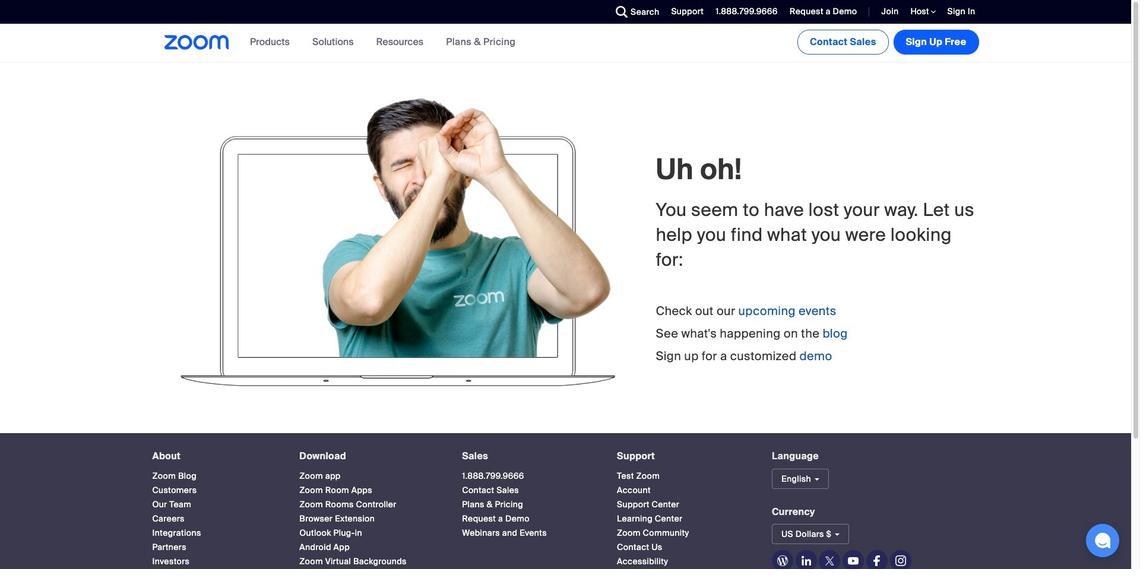 Task type: locate. For each thing, give the bounding box(es) containing it.
heading
[[152, 452, 278, 462], [300, 452, 441, 462], [462, 452, 596, 462], [617, 452, 751, 462]]

open chat image
[[1095, 533, 1112, 550]]

banner
[[150, 24, 982, 62]]

3 heading from the left
[[462, 452, 596, 462]]



Task type: vqa. For each thing, say whether or not it's contained in the screenshot.
Training
no



Task type: describe. For each thing, give the bounding box(es) containing it.
meetings navigation
[[796, 24, 982, 57]]

1 heading from the left
[[152, 452, 278, 462]]

zoom logo image
[[164, 35, 229, 50]]

4 heading from the left
[[617, 452, 751, 462]]

product information navigation
[[229, 24, 525, 62]]

2 heading from the left
[[300, 452, 441, 462]]



